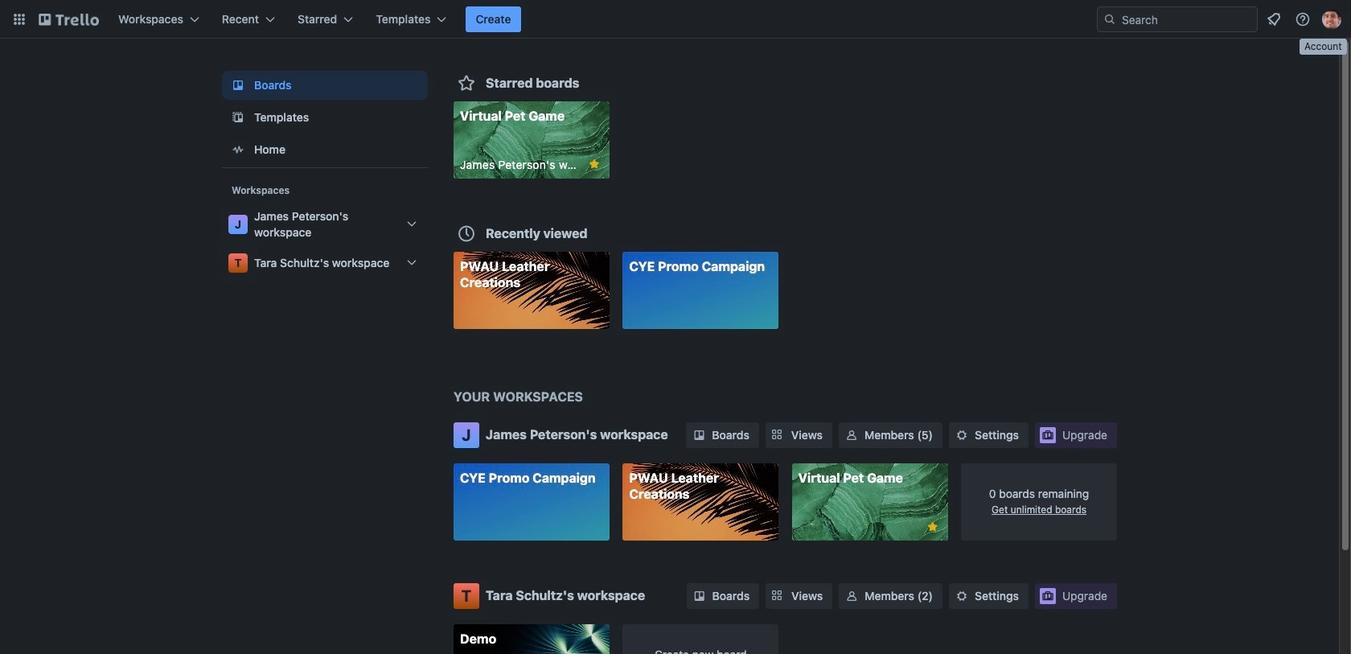 Task type: locate. For each thing, give the bounding box(es) containing it.
james peterson (jamespeterson93) image
[[1323, 10, 1342, 29]]

Search field
[[1098, 6, 1258, 32]]

primary element
[[0, 0, 1352, 39]]

open information menu image
[[1296, 11, 1312, 27]]

search image
[[1104, 13, 1117, 26]]

tooltip
[[1300, 39, 1348, 54]]

click to unstar this board. it will be removed from your starred list. image
[[587, 157, 602, 171]]

sm image
[[844, 427, 860, 443], [954, 427, 970, 443], [954, 588, 970, 604]]

template board image
[[229, 108, 248, 127]]

sm image
[[692, 427, 708, 443], [692, 588, 708, 604], [844, 588, 860, 604]]



Task type: describe. For each thing, give the bounding box(es) containing it.
back to home image
[[39, 6, 99, 32]]

home image
[[229, 140, 248, 159]]

0 notifications image
[[1265, 10, 1284, 29]]

board image
[[229, 76, 248, 95]]



Task type: vqa. For each thing, say whether or not it's contained in the screenshot.
'Create' to the right
no



